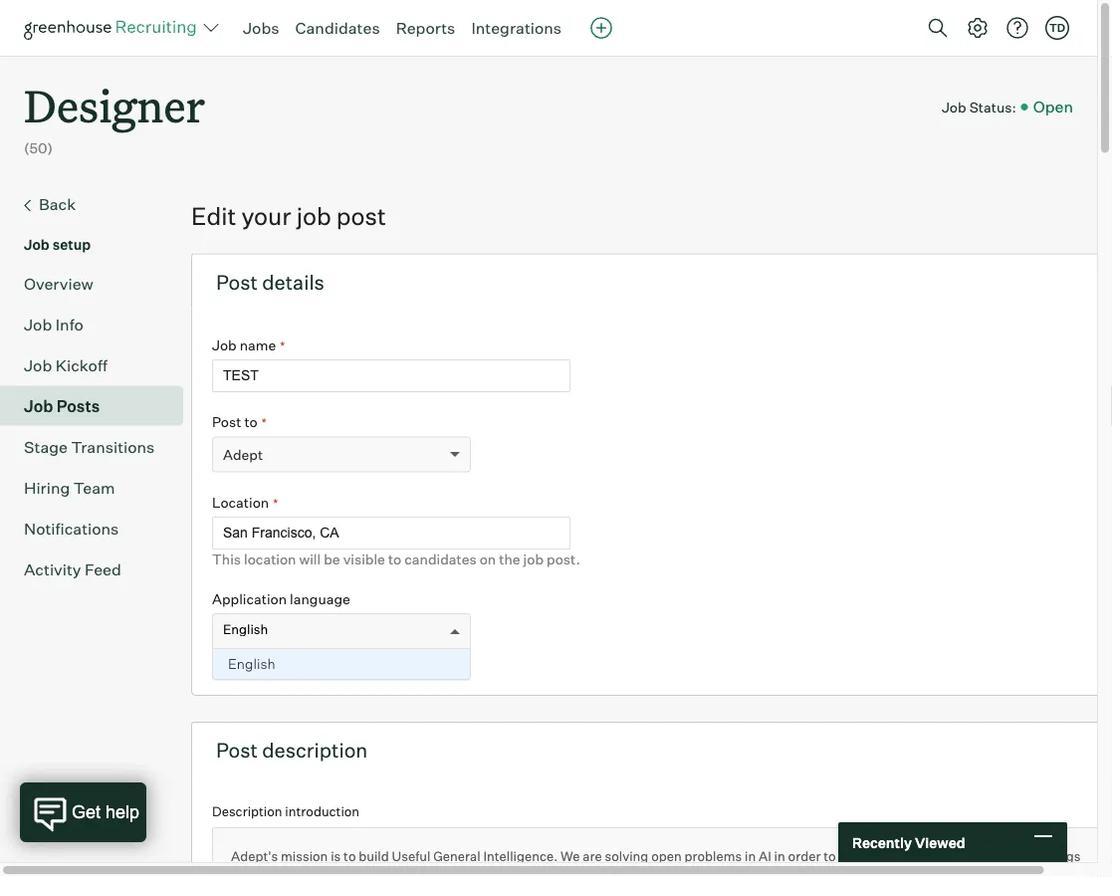 Task type: vqa. For each thing, say whether or not it's contained in the screenshot.
our
no



Task type: describe. For each thing, give the bounding box(es) containing it.
is
[[331, 849, 341, 865]]

notifications
[[24, 519, 119, 539]]

job setup
[[24, 236, 91, 253]]

0 horizontal spatial models
[[738, 868, 783, 878]]

package
[[647, 868, 699, 878]]

job status:
[[942, 98, 1017, 116]]

the
[[499, 551, 521, 569]]

overview
[[24, 274, 93, 294]]

can
[[945, 849, 967, 865]]

job for job posts
[[24, 396, 53, 416]]

best
[[918, 868, 945, 878]]

designer link
[[24, 56, 205, 139]]

stage
[[24, 437, 68, 457]]

recently
[[853, 834, 913, 852]]

arbitrary
[[988, 849, 1040, 865]]

enhances
[[948, 868, 1006, 878]]

candidates link
[[295, 18, 380, 38]]

configure image
[[966, 16, 990, 40]]

status:
[[970, 98, 1017, 116]]

job info
[[24, 315, 84, 334]]

train
[[839, 849, 867, 865]]

mission
[[281, 849, 328, 865]]

this
[[212, 551, 241, 569]]

td button
[[1046, 16, 1070, 40]]

into
[[786, 868, 809, 878]]

post.
[[547, 551, 581, 569]]

to left package
[[632, 868, 645, 878]]

jobs
[[243, 18, 279, 38]]

kickoff
[[56, 355, 107, 375]]

designer (50)
[[24, 76, 205, 157]]

team
[[74, 478, 115, 498]]

post for post details
[[216, 270, 258, 295]]

open
[[1034, 97, 1074, 117]]

job for job setup
[[24, 236, 50, 253]]

post for post description
[[216, 738, 258, 763]]

adept's
[[231, 849, 278, 865]]

we
[[561, 849, 580, 865]]

recently viewed
[[853, 834, 966, 852]]

greenhouse recruiting image
[[24, 16, 203, 40]]

intelligence.
[[484, 849, 558, 865]]

2 a from the left
[[812, 868, 819, 878]]

description
[[262, 738, 368, 763]]

english
[[228, 656, 276, 673]]

product
[[472, 868, 520, 878]]

posts
[[57, 396, 100, 416]]

0 horizontal spatial solving
[[392, 868, 436, 878]]

0 horizontal spatial that
[[891, 868, 916, 878]]

hiring team
[[24, 478, 115, 498]]

integrations
[[472, 18, 562, 38]]

build
[[359, 849, 389, 865]]

job for job kickoff
[[24, 355, 52, 375]]

and
[[324, 868, 347, 878]]

to right is
[[344, 849, 356, 865]]

adept's mission is to build useful general intelligence. we are solving open problems in ai in order to train models that can do arbitrary things on a computer, and we are solving open product problems in order to package these models into a form factor that best enhances huma
[[231, 849, 1081, 878]]

details
[[262, 270, 325, 295]]

1 horizontal spatial solving
[[605, 849, 649, 865]]

1 horizontal spatial are
[[583, 849, 602, 865]]

this location will be visible to candidates on the job post.
[[212, 551, 581, 569]]

computer,
[[259, 868, 322, 878]]

1 horizontal spatial on
[[480, 551, 496, 569]]

edit
[[191, 201, 236, 231]]

be
[[324, 551, 340, 569]]

candidates
[[295, 18, 380, 38]]

td button
[[1042, 12, 1074, 44]]

hiring
[[24, 478, 70, 498]]

language
[[290, 591, 351, 608]]

designer
[[24, 76, 205, 135]]

job info link
[[24, 313, 175, 336]]

1 vertical spatial problems
[[523, 868, 580, 878]]

general
[[434, 849, 481, 865]]

post for post to
[[212, 414, 241, 431]]

stage transitions
[[24, 437, 155, 457]]

application language
[[212, 591, 351, 608]]

back
[[39, 194, 76, 214]]

english option
[[213, 650, 470, 680]]

to up form
[[824, 849, 837, 865]]

search image
[[927, 16, 951, 40]]

job for job info
[[24, 315, 52, 334]]

factor
[[853, 868, 888, 878]]



Task type: locate. For each thing, give the bounding box(es) containing it.
jobs link
[[243, 18, 279, 38]]

0 vertical spatial solving
[[605, 849, 649, 865]]

job left info
[[24, 315, 52, 334]]

are right the we on the right bottom of page
[[583, 849, 602, 865]]

1 horizontal spatial in
[[745, 849, 756, 865]]

order up into
[[789, 849, 821, 865]]

edit your job post
[[191, 201, 386, 231]]

0 vertical spatial models
[[870, 849, 915, 865]]

job kickoff link
[[24, 353, 175, 377]]

things
[[1043, 849, 1081, 865]]

job left name
[[212, 336, 237, 354]]

integrations link
[[472, 18, 562, 38]]

1 vertical spatial models
[[738, 868, 783, 878]]

models
[[870, 849, 915, 865], [738, 868, 783, 878]]

name
[[240, 336, 276, 354]]

1 horizontal spatial that
[[917, 849, 942, 865]]

0 horizontal spatial job
[[297, 201, 331, 231]]

solving up package
[[605, 849, 649, 865]]

post left details
[[216, 270, 258, 295]]

in right 'ai'
[[775, 849, 786, 865]]

overview link
[[24, 272, 175, 296]]

to
[[245, 414, 258, 431], [388, 551, 402, 569], [344, 849, 356, 865], [824, 849, 837, 865], [632, 868, 645, 878]]

form
[[822, 868, 850, 878]]

location
[[212, 494, 269, 511]]

to right visible
[[388, 551, 402, 569]]

1 vertical spatial that
[[891, 868, 916, 878]]

are
[[583, 849, 602, 865], [370, 868, 389, 878]]

reports
[[396, 18, 456, 38]]

1 horizontal spatial job
[[524, 551, 544, 569]]

job
[[297, 201, 331, 231], [524, 551, 544, 569]]

1 horizontal spatial models
[[870, 849, 915, 865]]

that
[[917, 849, 942, 865], [891, 868, 916, 878]]

that left best
[[891, 868, 916, 878]]

in
[[745, 849, 756, 865], [775, 849, 786, 865], [583, 868, 594, 878]]

in left 'ai'
[[745, 849, 756, 865]]

setup
[[52, 236, 91, 253]]

job left posts
[[24, 396, 53, 416]]

job posts
[[24, 396, 100, 416]]

job left setup
[[24, 236, 50, 253]]

job posts link
[[24, 394, 175, 418]]

1 vertical spatial post
[[212, 414, 241, 431]]

problems up these
[[685, 849, 743, 865]]

are down build
[[370, 868, 389, 878]]

1 a from the left
[[249, 868, 256, 878]]

solving
[[605, 849, 649, 865], [392, 868, 436, 878]]

description introduction
[[212, 804, 360, 820]]

on
[[480, 551, 496, 569], [231, 868, 246, 878]]

1 vertical spatial job
[[524, 551, 544, 569]]

reports link
[[396, 18, 456, 38]]

1 vertical spatial open
[[439, 868, 469, 878]]

0 horizontal spatial are
[[370, 868, 389, 878]]

transitions
[[71, 437, 155, 457]]

1 horizontal spatial a
[[812, 868, 819, 878]]

0 vertical spatial problems
[[685, 849, 743, 865]]

adept option
[[223, 446, 263, 463]]

td
[[1050, 21, 1066, 34]]

order
[[789, 849, 821, 865], [597, 868, 629, 878]]

0 horizontal spatial order
[[597, 868, 629, 878]]

ai
[[759, 849, 772, 865]]

1 horizontal spatial open
[[652, 849, 682, 865]]

your
[[242, 201, 291, 231]]

post up description in the bottom left of the page
[[216, 738, 258, 763]]

useful
[[392, 849, 431, 865]]

activity feed link
[[24, 558, 175, 582]]

post to
[[212, 414, 258, 431]]

1 vertical spatial solving
[[392, 868, 436, 878]]

a
[[249, 868, 256, 878], [812, 868, 819, 878]]

None text field
[[212, 517, 571, 550]]

to up adept
[[245, 414, 258, 431]]

stage transitions link
[[24, 435, 175, 459]]

1 horizontal spatial problems
[[685, 849, 743, 865]]

will
[[299, 551, 321, 569]]

2 horizontal spatial in
[[775, 849, 786, 865]]

1 vertical spatial on
[[231, 868, 246, 878]]

2 vertical spatial post
[[216, 738, 258, 763]]

post
[[337, 201, 386, 231]]

None field
[[223, 615, 270, 649]]

0 vertical spatial open
[[652, 849, 682, 865]]

job kickoff
[[24, 355, 107, 375]]

on left 'the' in the bottom of the page
[[480, 551, 496, 569]]

post description
[[216, 738, 368, 763]]

description
[[212, 804, 282, 820]]

order left package
[[597, 868, 629, 878]]

notifications link
[[24, 517, 175, 541]]

location
[[244, 551, 296, 569]]

solving down the "useful" at the bottom left of page
[[392, 868, 436, 878]]

a down adept's
[[249, 868, 256, 878]]

info
[[56, 315, 84, 334]]

open up package
[[652, 849, 682, 865]]

on inside adept's mission is to build useful general intelligence. we are solving open problems in ai in order to train models that can do arbitrary things on a computer, and we are solving open product problems in order to package these models into a form factor that best enhances huma
[[231, 868, 246, 878]]

models down 'ai'
[[738, 868, 783, 878]]

job left kickoff
[[24, 355, 52, 375]]

0 vertical spatial are
[[583, 849, 602, 865]]

0 horizontal spatial problems
[[523, 868, 580, 878]]

0 horizontal spatial a
[[249, 868, 256, 878]]

viewed
[[916, 834, 966, 852]]

0 vertical spatial job
[[297, 201, 331, 231]]

job right your
[[297, 201, 331, 231]]

job for job name
[[212, 336, 237, 354]]

on down adept's
[[231, 868, 246, 878]]

problems down the we on the right bottom of page
[[523, 868, 580, 878]]

do
[[969, 849, 985, 865]]

visible
[[343, 551, 385, 569]]

1 horizontal spatial order
[[789, 849, 821, 865]]

0 vertical spatial that
[[917, 849, 942, 865]]

1 vertical spatial order
[[597, 868, 629, 878]]

job left status:
[[942, 98, 967, 116]]

activity feed
[[24, 560, 121, 580]]

0 vertical spatial post
[[216, 270, 258, 295]]

application
[[212, 591, 287, 608]]

open
[[652, 849, 682, 865], [439, 868, 469, 878]]

english list box
[[213, 650, 470, 680]]

post
[[216, 270, 258, 295], [212, 414, 241, 431], [216, 738, 258, 763]]

0 horizontal spatial open
[[439, 868, 469, 878]]

0 vertical spatial order
[[789, 849, 821, 865]]

job name
[[212, 336, 276, 354]]

that up best
[[917, 849, 942, 865]]

adept
[[223, 446, 263, 463]]

a right into
[[812, 868, 819, 878]]

job right 'the' in the bottom of the page
[[524, 551, 544, 569]]

introduction
[[285, 804, 360, 820]]

models up factor
[[870, 849, 915, 865]]

(50)
[[24, 140, 53, 157]]

post details
[[216, 270, 325, 295]]

1 vertical spatial are
[[370, 868, 389, 878]]

hiring team link
[[24, 476, 175, 500]]

None text field
[[212, 360, 571, 393]]

0 horizontal spatial on
[[231, 868, 246, 878]]

activity
[[24, 560, 81, 580]]

problems
[[685, 849, 743, 865], [523, 868, 580, 878]]

we
[[350, 868, 367, 878]]

these
[[702, 868, 735, 878]]

open down general
[[439, 868, 469, 878]]

back link
[[24, 192, 175, 218]]

candidates
[[405, 551, 477, 569]]

job
[[942, 98, 967, 116], [24, 236, 50, 253], [24, 315, 52, 334], [212, 336, 237, 354], [24, 355, 52, 375], [24, 396, 53, 416]]

0 horizontal spatial in
[[583, 868, 594, 878]]

0 vertical spatial on
[[480, 551, 496, 569]]

feed
[[85, 560, 121, 580]]

job for job status:
[[942, 98, 967, 116]]

post up adept
[[212, 414, 241, 431]]

in left package
[[583, 868, 594, 878]]



